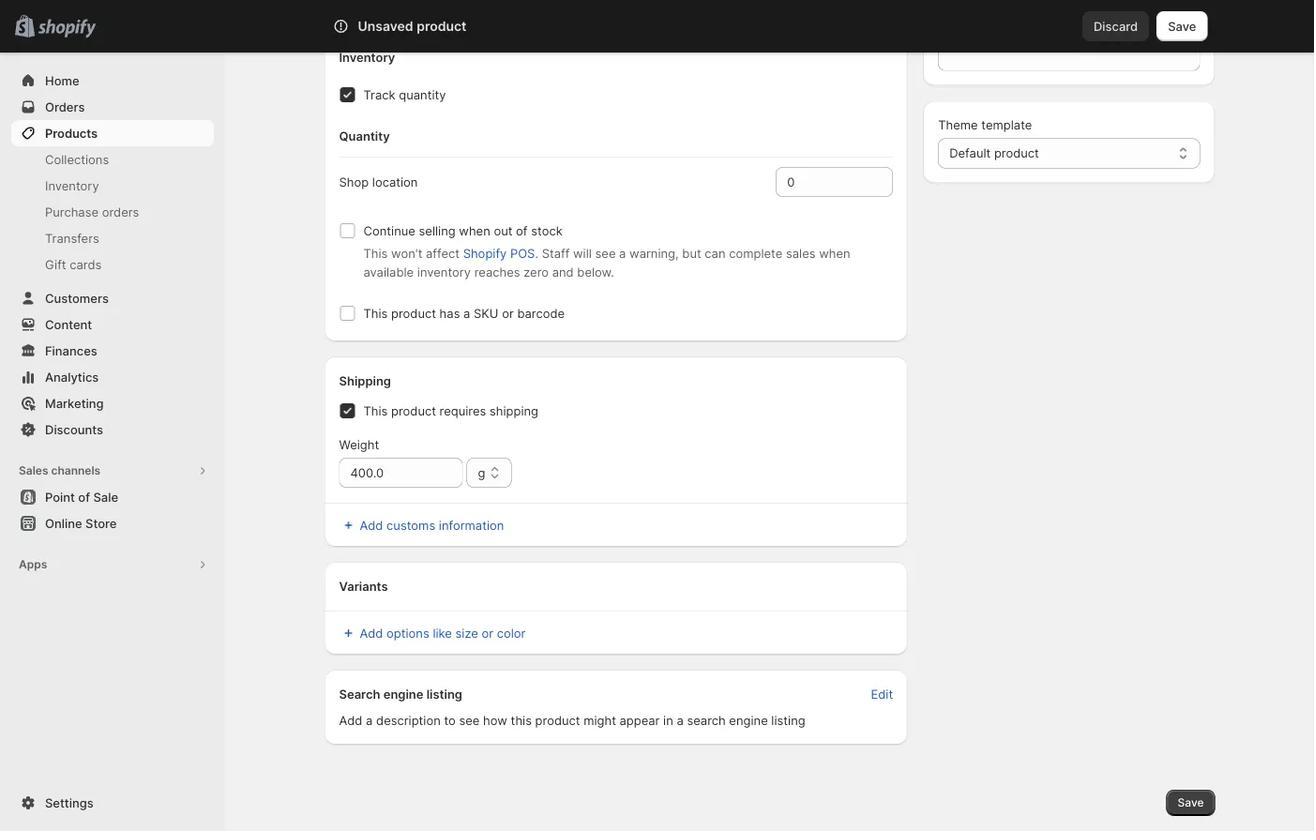 Task type: describe. For each thing, give the bounding box(es) containing it.
transfers
[[45, 231, 99, 245]]

1 vertical spatial listing
[[771, 713, 805, 727]]

how
[[483, 713, 507, 727]]

stock
[[531, 223, 563, 238]]

store
[[85, 516, 117, 530]]

Weight text field
[[339, 458, 463, 488]]

has
[[440, 306, 460, 320]]

this product requires shipping
[[363, 403, 538, 418]]

when inside . staff will see a warning, but can complete sales when available inventory reaches zero and below.
[[819, 246, 850, 260]]

home link
[[11, 68, 214, 94]]

point of sale link
[[11, 484, 214, 510]]

product for this product has a sku or barcode
[[391, 306, 436, 320]]

Tags text field
[[938, 41, 1200, 71]]

add customs information
[[360, 518, 504, 532]]

1 vertical spatial inventory
[[45, 178, 99, 193]]

sales
[[19, 464, 48, 477]]

template
[[981, 118, 1032, 132]]

1 horizontal spatial or
[[502, 306, 514, 320]]

add a description to see how this product might appear in a search engine listing
[[339, 713, 805, 727]]

add customs information button
[[328, 512, 904, 538]]

and
[[552, 265, 574, 279]]

purchase orders
[[45, 204, 139, 219]]

.
[[535, 246, 538, 260]]

online store button
[[0, 510, 225, 537]]

apps button
[[11, 552, 214, 578]]

1 horizontal spatial engine
[[729, 713, 768, 727]]

point of sale button
[[0, 484, 225, 510]]

this for this won't affect shopify pos
[[363, 246, 388, 260]]

customers
[[45, 291, 109, 305]]

0 horizontal spatial engine
[[383, 687, 423, 701]]

collections link
[[11, 146, 214, 173]]

gift
[[45, 257, 66, 272]]

of inside button
[[78, 490, 90, 504]]

customers link
[[11, 285, 214, 311]]

0 vertical spatial of
[[516, 223, 528, 238]]

warning,
[[629, 246, 679, 260]]

shopify pos link
[[463, 246, 535, 260]]

shipping
[[339, 373, 391, 388]]

inventory
[[417, 265, 471, 279]]

finances
[[45, 343, 97, 358]]

search button
[[385, 11, 929, 41]]

appear
[[620, 713, 660, 727]]

a right in
[[677, 713, 684, 727]]

analytics
[[45, 370, 99, 384]]

available
[[363, 265, 414, 279]]

can
[[705, 246, 726, 260]]

product right this
[[535, 713, 580, 727]]

0 horizontal spatial listing
[[426, 687, 462, 701]]

barcode
[[517, 306, 565, 320]]

channels
[[51, 464, 100, 477]]

customs
[[387, 518, 435, 532]]

add options like size or color button
[[328, 620, 537, 646]]

options
[[387, 626, 429, 640]]

color
[[497, 626, 526, 640]]

edit
[[871, 687, 893, 701]]

staff
[[542, 246, 570, 260]]

complete
[[729, 246, 783, 260]]

point
[[45, 490, 75, 504]]

products
[[45, 126, 98, 140]]

cards
[[70, 257, 102, 272]]

settings
[[45, 795, 93, 810]]

search engine listing
[[339, 687, 462, 701]]

product for unsaved product
[[417, 18, 467, 34]]

discard button
[[1082, 11, 1149, 41]]

add for add options like size or color
[[360, 626, 383, 640]]

theme template
[[938, 118, 1032, 132]]

discard
[[1094, 19, 1138, 33]]

unsaved
[[358, 18, 413, 34]]

pos
[[510, 246, 535, 260]]

to
[[444, 713, 456, 727]]

transfers link
[[11, 225, 214, 251]]

won't
[[391, 246, 422, 260]]

track quantity
[[363, 87, 446, 102]]

variants
[[339, 579, 388, 593]]

this for this product requires shipping
[[363, 403, 388, 418]]

search for search engine listing
[[339, 687, 380, 701]]

analytics link
[[11, 364, 214, 390]]

sales channels
[[19, 464, 100, 477]]

collections
[[45, 152, 109, 166]]

shopify image
[[38, 19, 96, 38]]

gift cards
[[45, 257, 102, 272]]

sales
[[786, 246, 816, 260]]

finances link
[[11, 338, 214, 364]]

default product
[[949, 146, 1039, 160]]

this won't affect shopify pos
[[363, 246, 535, 260]]

online store link
[[11, 510, 214, 537]]

purchase
[[45, 204, 99, 219]]



Task type: vqa. For each thing, say whether or not it's contained in the screenshot.
The Page Loading Bar "progress bar"
no



Task type: locate. For each thing, give the bounding box(es) containing it.
but
[[682, 246, 701, 260]]

when up shopify
[[459, 223, 490, 238]]

shipping
[[490, 403, 538, 418]]

product left has
[[391, 306, 436, 320]]

this
[[511, 713, 532, 727]]

see up below.
[[595, 246, 616, 260]]

theme
[[938, 118, 978, 132]]

affect
[[426, 246, 460, 260]]

size
[[455, 626, 478, 640]]

1 vertical spatial save
[[1178, 796, 1204, 810]]

settings link
[[11, 790, 214, 816]]

0 horizontal spatial or
[[482, 626, 493, 640]]

0 vertical spatial or
[[502, 306, 514, 320]]

0 vertical spatial save button
[[1157, 11, 1208, 41]]

home
[[45, 73, 79, 88]]

save for topmost save button
[[1168, 19, 1196, 33]]

0 horizontal spatial of
[[78, 490, 90, 504]]

1 vertical spatial when
[[819, 246, 850, 260]]

1 horizontal spatial search
[[416, 19, 456, 33]]

inventory link
[[11, 173, 214, 199]]

apps
[[19, 558, 47, 571]]

0 vertical spatial engine
[[383, 687, 423, 701]]

weight
[[339, 437, 379, 452]]

listing up to
[[426, 687, 462, 701]]

requires
[[440, 403, 486, 418]]

selling
[[419, 223, 456, 238]]

product right unsaved
[[417, 18, 467, 34]]

quantity
[[399, 87, 446, 102]]

of right out
[[516, 223, 528, 238]]

shopify
[[463, 246, 507, 260]]

2 vertical spatial this
[[363, 403, 388, 418]]

when right sales
[[819, 246, 850, 260]]

add for add a description to see how this product might appear in a search engine listing
[[339, 713, 362, 727]]

see
[[595, 246, 616, 260], [459, 713, 480, 727]]

search inside search button
[[416, 19, 456, 33]]

a
[[619, 246, 626, 260], [463, 306, 470, 320], [366, 713, 373, 727], [677, 713, 684, 727]]

default
[[949, 146, 991, 160]]

inventory up purchase
[[45, 178, 99, 193]]

search up description in the bottom of the page
[[339, 687, 380, 701]]

listing right 'search'
[[771, 713, 805, 727]]

add left customs
[[360, 518, 383, 532]]

1 vertical spatial this
[[363, 306, 388, 320]]

search right unsaved
[[416, 19, 456, 33]]

1 vertical spatial save button
[[1166, 790, 1215, 816]]

discounts link
[[11, 416, 214, 443]]

orders
[[45, 99, 85, 114]]

0 horizontal spatial search
[[339, 687, 380, 701]]

shop location
[[339, 174, 418, 189]]

0 horizontal spatial see
[[459, 713, 480, 727]]

save
[[1168, 19, 1196, 33], [1178, 796, 1204, 810]]

1 horizontal spatial inventory
[[339, 50, 395, 64]]

search
[[687, 713, 726, 727]]

1 this from the top
[[363, 246, 388, 260]]

1 horizontal spatial see
[[595, 246, 616, 260]]

this
[[363, 246, 388, 260], [363, 306, 388, 320], [363, 403, 388, 418]]

product left requires
[[391, 403, 436, 418]]

sku
[[474, 306, 499, 320]]

gift cards link
[[11, 251, 214, 278]]

engine up description in the bottom of the page
[[383, 687, 423, 701]]

0 vertical spatial search
[[416, 19, 456, 33]]

marketing
[[45, 396, 104, 410]]

save for the bottom save button
[[1178, 796, 1204, 810]]

0 vertical spatial inventory
[[339, 50, 395, 64]]

0 vertical spatial listing
[[426, 687, 462, 701]]

or inside the add options like size or color button
[[482, 626, 493, 640]]

track
[[363, 87, 395, 102]]

product for default product
[[994, 146, 1039, 160]]

edit button
[[860, 681, 904, 707]]

1 vertical spatial of
[[78, 490, 90, 504]]

or right size
[[482, 626, 493, 640]]

information
[[439, 518, 504, 532]]

of left sale
[[78, 490, 90, 504]]

reaches
[[474, 265, 520, 279]]

online store
[[45, 516, 117, 530]]

continue selling when out of stock
[[363, 223, 563, 238]]

continue
[[363, 223, 415, 238]]

content
[[45, 317, 92, 332]]

1 horizontal spatial of
[[516, 223, 528, 238]]

point of sale
[[45, 490, 118, 504]]

product for this product requires shipping
[[391, 403, 436, 418]]

this down shipping
[[363, 403, 388, 418]]

listing
[[426, 687, 462, 701], [771, 713, 805, 727]]

online
[[45, 516, 82, 530]]

0 vertical spatial save
[[1168, 19, 1196, 33]]

a right has
[[463, 306, 470, 320]]

this product has a sku or barcode
[[363, 306, 565, 320]]

0 horizontal spatial when
[[459, 223, 490, 238]]

0 horizontal spatial inventory
[[45, 178, 99, 193]]

a inside . staff will see a warning, but can complete sales when available inventory reaches zero and below.
[[619, 246, 626, 260]]

this down "available"
[[363, 306, 388, 320]]

1 horizontal spatial listing
[[771, 713, 805, 727]]

search
[[416, 19, 456, 33], [339, 687, 380, 701]]

product down 'template'
[[994, 146, 1039, 160]]

in
[[663, 713, 673, 727]]

products link
[[11, 120, 214, 146]]

add left options
[[360, 626, 383, 640]]

description
[[376, 713, 441, 727]]

add down search engine listing
[[339, 713, 362, 727]]

inventory down unsaved
[[339, 50, 395, 64]]

0 vertical spatial see
[[595, 246, 616, 260]]

when
[[459, 223, 490, 238], [819, 246, 850, 260]]

shop
[[339, 174, 369, 189]]

3 this from the top
[[363, 403, 388, 418]]

0 vertical spatial this
[[363, 246, 388, 260]]

content link
[[11, 311, 214, 338]]

sale
[[93, 490, 118, 504]]

or right sku
[[502, 306, 514, 320]]

engine right 'search'
[[729, 713, 768, 727]]

2 this from the top
[[363, 306, 388, 320]]

add inside add customs information 'button'
[[360, 518, 383, 532]]

this up "available"
[[363, 246, 388, 260]]

like
[[433, 626, 452, 640]]

purchase orders link
[[11, 199, 214, 225]]

1 horizontal spatial when
[[819, 246, 850, 260]]

add inside the add options like size or color button
[[360, 626, 383, 640]]

engine
[[383, 687, 423, 701], [729, 713, 768, 727]]

2 vertical spatial add
[[339, 713, 362, 727]]

a left warning,
[[619, 246, 626, 260]]

see right to
[[459, 713, 480, 727]]

quantity
[[339, 129, 390, 143]]

1 vertical spatial or
[[482, 626, 493, 640]]

add options like size or color
[[360, 626, 526, 640]]

None number field
[[776, 167, 865, 197]]

save button
[[1157, 11, 1208, 41], [1166, 790, 1215, 816]]

0 vertical spatial when
[[459, 223, 490, 238]]

inventory
[[339, 50, 395, 64], [45, 178, 99, 193]]

0 vertical spatial add
[[360, 518, 383, 532]]

1 vertical spatial see
[[459, 713, 480, 727]]

zero
[[524, 265, 549, 279]]

. staff will see a warning, but can complete sales when available inventory reaches zero and below.
[[363, 246, 850, 279]]

a left description in the bottom of the page
[[366, 713, 373, 727]]

this for this product has a sku or barcode
[[363, 306, 388, 320]]

add for add customs information
[[360, 518, 383, 532]]

of
[[516, 223, 528, 238], [78, 490, 90, 504]]

orders link
[[11, 94, 214, 120]]

unsaved product
[[358, 18, 467, 34]]

location
[[372, 174, 418, 189]]

marketing link
[[11, 390, 214, 416]]

1 vertical spatial search
[[339, 687, 380, 701]]

will
[[573, 246, 592, 260]]

1 vertical spatial add
[[360, 626, 383, 640]]

see inside . staff will see a warning, but can complete sales when available inventory reaches zero and below.
[[595, 246, 616, 260]]

search for search
[[416, 19, 456, 33]]

1 vertical spatial engine
[[729, 713, 768, 727]]



